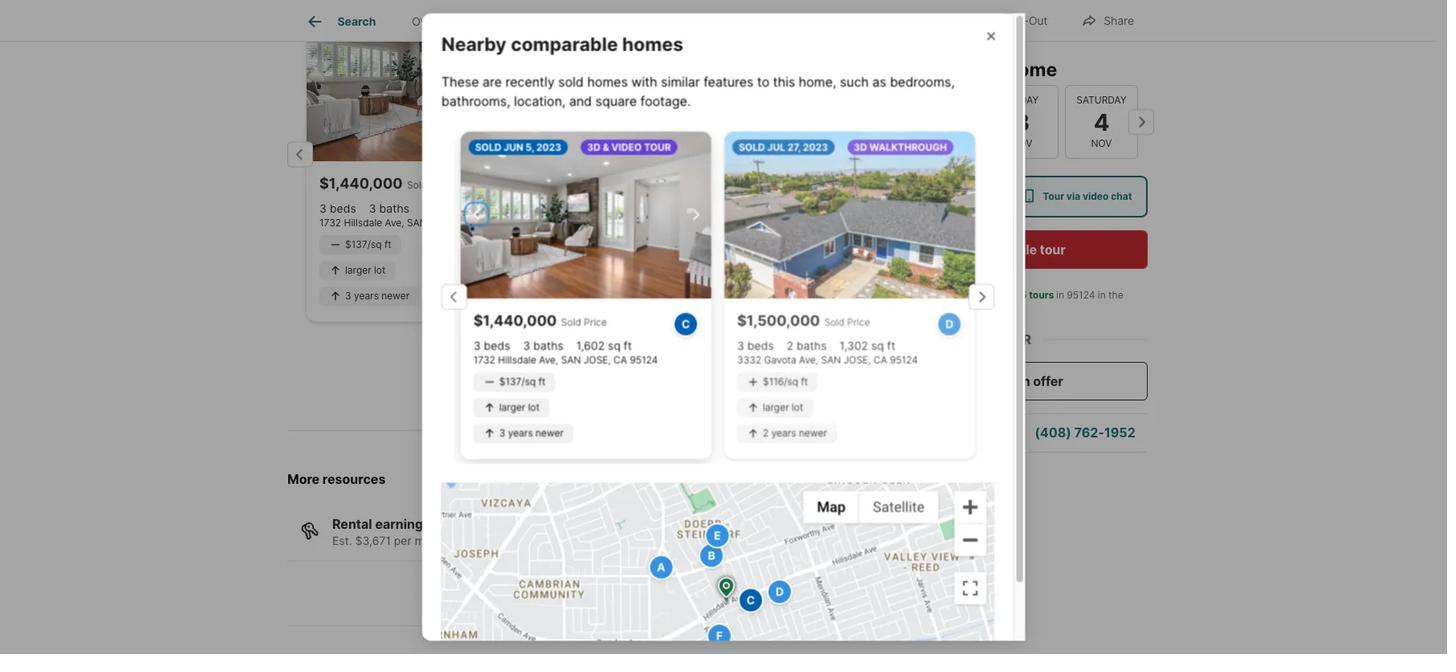 Task type: vqa. For each thing, say whether or not it's contained in the screenshot.
the Factor
no



Task type: locate. For each thing, give the bounding box(es) containing it.
2 3d from the left
[[853, 141, 867, 152]]

photo of 1732 hillsdale ave, san jose, ca 95124 image inside nearby comparable homes dialog
[[460, 131, 711, 298]]

0 vertical spatial tour
[[926, 58, 964, 80]]

1 vertical spatial homes
[[587, 73, 628, 89]]

on left map
[[616, 364, 631, 379]]

tour left via
[[1043, 191, 1064, 202]]

0 horizontal spatial 2023
[[536, 141, 561, 152]]

5,
[[525, 141, 534, 152]]

0 horizontal spatial $116/sq ft
[[624, 239, 670, 251]]

overview
[[412, 15, 462, 28]]

$3,671
[[355, 534, 391, 547]]

comparable down the details
[[510, 32, 618, 55]]

2 sold price from the left
[[824, 316, 870, 328]]

0 horizontal spatial hillsdale
[[344, 217, 382, 228]]

0 horizontal spatial 1,302
[[701, 202, 730, 215]]

1 horizontal spatial $116/sq
[[763, 376, 798, 387]]

0 horizontal spatial 1,602
[[422, 202, 451, 215]]

nearby comparable homes dialog
[[407, 13, 1025, 654]]

1732 inside nearby comparable homes dialog
[[473, 354, 495, 365]]

0 horizontal spatial gavota
[[626, 217, 658, 228]]

75
[[1015, 289, 1027, 301]]

0 horizontal spatial $116/sq
[[624, 239, 660, 251]]

2023 for sold jul 27, 2023
[[803, 141, 828, 152]]

newer left previous icon
[[382, 290, 410, 302]]

next image right saturday 4 nov at top right
[[1129, 109, 1154, 135]]

previous button image
[[467, 205, 486, 224]]

None button
[[906, 85, 979, 159], [986, 85, 1059, 159], [1065, 85, 1138, 159], [906, 85, 979, 159], [986, 85, 1059, 159], [1065, 85, 1138, 159]]

x-out button
[[981, 4, 1061, 37]]

0 vertical spatial $1,500,000
[[599, 174, 682, 192]]

1 horizontal spatial $137/sq
[[499, 376, 535, 387]]

1 horizontal spatial gavota
[[764, 354, 796, 365]]

0 vertical spatial &
[[644, 15, 651, 28]]

tour for tour via video chat
[[1043, 191, 1064, 202]]

0 horizontal spatial $1,500,000
[[599, 174, 682, 192]]

0 vertical spatial $1,440,000
[[319, 174, 403, 192]]

1 vertical spatial 2 years newer
[[763, 427, 827, 439]]

0 horizontal spatial 1,602 sq ft
[[422, 202, 478, 215]]

0 vertical spatial c
[[681, 317, 690, 331]]

& for video
[[602, 141, 609, 152]]

3 beds
[[319, 202, 356, 215], [599, 202, 635, 215], [473, 338, 510, 352], [737, 338, 774, 352]]

1 horizontal spatial tour
[[1040, 242, 1066, 257]]

square
[[595, 93, 637, 108]]

earnings
[[375, 516, 430, 532]]

saturday
[[1077, 94, 1127, 106]]

sold price for $1,440,000
[[561, 316, 607, 328]]

1 vertical spatial 1,302
[[839, 338, 868, 352]]

0 horizontal spatial c
[[681, 317, 690, 331]]

previous image
[[890, 109, 916, 135], [287, 142, 313, 167]]

0 vertical spatial 3 years newer
[[345, 290, 410, 302]]

ave,
[[385, 217, 404, 228], [661, 217, 680, 228], [539, 354, 558, 365], [799, 354, 818, 365]]

1 vertical spatial comparable
[[507, 534, 570, 547]]

comparable left rentals
[[507, 534, 570, 547]]

1 vertical spatial tour
[[1040, 242, 1066, 257]]

$116/sq inside nearby comparable homes dialog
[[763, 376, 798, 387]]

chat
[[1111, 191, 1132, 202]]

sold left jul
[[738, 141, 765, 152]]

95124 right next button icon
[[751, 217, 780, 228]]

0 vertical spatial 3 baths
[[369, 202, 409, 215]]

0 vertical spatial 2 baths
[[648, 202, 688, 215]]

1 sold from the left
[[475, 141, 501, 152]]

d inside map 'region'
[[775, 585, 784, 599]]

1 vertical spatial $1,500,000
[[737, 311, 820, 329]]

1732 down $1,440,000 sold price
[[319, 217, 341, 228]]

& left video
[[602, 141, 609, 152]]

1 vertical spatial $137/sq
[[499, 376, 535, 387]]

1 vertical spatial &
[[602, 141, 609, 152]]

3d left walkthrough
[[853, 141, 867, 152]]

1 vertical spatial d
[[775, 585, 784, 599]]

friday
[[1006, 94, 1039, 106]]

0 vertical spatial on
[[616, 364, 631, 379]]

larger
[[345, 265, 371, 276], [624, 265, 651, 276], [499, 401, 525, 413], [763, 401, 789, 413]]

in right tours in the top right of the page
[[1056, 289, 1064, 301]]

$1,440,000 for $1,440,000
[[473, 311, 556, 329]]

1 horizontal spatial &
[[644, 15, 651, 28]]

3 nov from the left
[[1091, 138, 1112, 149]]

friday 3 nov
[[1006, 94, 1039, 149]]

1 horizontal spatial 1,302 sq ft
[[839, 338, 895, 352]]

1 horizontal spatial previous image
[[890, 109, 916, 135]]

on inside button
[[616, 364, 631, 379]]

1 horizontal spatial on
[[616, 364, 631, 379]]

3d for 3d walkthrough
[[853, 141, 867, 152]]

3 years newer inside nearby comparable homes dialog
[[499, 427, 563, 439]]

1 tour from the left
[[929, 191, 950, 202]]

est.
[[332, 534, 352, 547]]

2 2023 from the left
[[803, 141, 828, 152]]

ask
[[913, 425, 937, 441]]

1 horizontal spatial 3 baths
[[523, 338, 563, 352]]

2 inside "2 nov"
[[935, 108, 950, 136]]

newer up map
[[661, 290, 689, 302]]

to
[[757, 73, 769, 89]]

2 tour from the left
[[1043, 191, 1064, 202]]

overview tab
[[394, 2, 480, 41]]

list box
[[897, 176, 1148, 218]]

nov inside friday 3 nov
[[1012, 138, 1033, 149]]

1 vertical spatial on
[[491, 534, 504, 547]]

next image for top previous image
[[1129, 109, 1154, 135]]

1 horizontal spatial 1,602 sq ft
[[576, 338, 632, 352]]

3d
[[587, 141, 600, 152], [853, 141, 867, 152]]

ask a question link
[[913, 425, 1006, 441]]

homes inside these are recently sold homes with similar features to this home, such as bedrooms, bathrooms, location, and square footage.
[[587, 73, 628, 89]]

1 3d from the left
[[587, 141, 600, 152]]

rentals
[[573, 534, 609, 547]]

on
[[616, 364, 631, 379], [491, 534, 504, 547]]

in left the
[[1098, 289, 1106, 301]]

home,
[[798, 73, 836, 89]]

nearby comparable homes element
[[441, 13, 702, 55]]

such
[[840, 73, 869, 89]]

0 horizontal spatial 2 baths
[[648, 202, 688, 215]]

1 horizontal spatial $1,440,000
[[473, 311, 556, 329]]

search link
[[305, 12, 376, 31]]

sold jul 27, 2023
[[738, 141, 828, 152]]

beds
[[330, 202, 356, 215], [609, 202, 635, 215], [483, 338, 510, 352], [747, 338, 774, 352]]

next image right 27,
[[846, 142, 872, 167]]

in left person
[[952, 191, 960, 202]]

0 horizontal spatial 3 years newer
[[345, 290, 410, 302]]

0 vertical spatial d
[[945, 317, 953, 331]]

sold left jun
[[475, 141, 501, 152]]

x-out
[[1017, 14, 1048, 28]]

0 vertical spatial 1,302
[[701, 202, 730, 215]]

$137/sq
[[345, 239, 382, 251], [499, 376, 535, 387]]

0 vertical spatial gavota
[[626, 217, 658, 228]]

tour right schedule
[[1040, 242, 1066, 257]]

3 years newer left previous icon
[[345, 290, 410, 302]]

1 horizontal spatial sold
[[738, 141, 765, 152]]

comparable inside dialog
[[510, 32, 618, 55]]

with
[[631, 73, 657, 89]]

tour left person
[[929, 191, 950, 202]]

$137/sq ft inside nearby comparable homes dialog
[[499, 376, 545, 387]]

photo of 3332 gavota ave, san jose, ca 95124 image inside nearby comparable homes dialog
[[724, 131, 975, 298]]

next image
[[1129, 109, 1154, 135], [846, 142, 872, 167]]

1 vertical spatial $137/sq ft
[[499, 376, 545, 387]]

1 horizontal spatial c
[[746, 593, 755, 607]]

0 vertical spatial $137/sq ft
[[345, 239, 391, 251]]

comparable
[[510, 32, 618, 55], [507, 534, 570, 547]]

0 vertical spatial $137/sq
[[345, 239, 382, 251]]

view
[[498, 364, 529, 379]]

tour right go
[[926, 58, 964, 80]]

1 vertical spatial c
[[746, 593, 755, 607]]

2023 for sold jun 5, 2023
[[536, 141, 561, 152]]

1 sold price from the left
[[561, 316, 607, 328]]

2023 right 5,
[[536, 141, 561, 152]]

& for tax
[[644, 15, 651, 28]]

1 horizontal spatial sold price
[[824, 316, 870, 328]]

0 horizontal spatial tour
[[926, 58, 964, 80]]

3
[[1015, 108, 1030, 136], [319, 202, 327, 215], [369, 202, 376, 215], [599, 202, 606, 215], [345, 290, 351, 302], [473, 338, 480, 352], [523, 338, 530, 352], [737, 338, 744, 352], [499, 427, 505, 439]]

1 2023 from the left
[[536, 141, 561, 152]]

nov down friday
[[1012, 138, 1033, 149]]

0 vertical spatial 2 years newer
[[624, 290, 689, 302]]

0 vertical spatial next image
[[1129, 109, 1154, 135]]

san
[[407, 217, 427, 228], [683, 217, 703, 228], [561, 354, 581, 365], [821, 354, 841, 365]]

0 horizontal spatial 2 years newer
[[624, 290, 689, 302]]

c inside map 'region'
[[746, 593, 755, 607]]

3 baths up comparables
[[523, 338, 563, 352]]

previous image
[[441, 284, 467, 309]]

2 nov from the left
[[1012, 138, 1033, 149]]

this right to
[[773, 73, 795, 89]]

tour
[[926, 58, 964, 80], [1040, 242, 1066, 257]]

d down 'last' on the right of the page
[[945, 317, 953, 331]]

1 horizontal spatial hillsdale
[[498, 354, 536, 365]]

homes inside nearby comparable homes element
[[622, 32, 683, 55]]

homes down tax
[[622, 32, 683, 55]]

0 vertical spatial 1,602
[[422, 202, 451, 215]]

0 horizontal spatial this
[[773, 73, 795, 89]]

1 horizontal spatial 2 years newer
[[763, 427, 827, 439]]

are
[[482, 73, 501, 89]]

nov up the 'tour in person' option
[[932, 138, 953, 149]]

years
[[354, 290, 379, 302], [633, 290, 658, 302], [508, 427, 533, 439], [771, 427, 796, 439]]

photo of 3332 gavota ave, san jose, ca 95124 image
[[586, 0, 852, 161], [724, 131, 975, 298]]

95124
[[476, 217, 504, 228], [751, 217, 780, 228], [1067, 289, 1095, 301], [629, 354, 658, 365], [889, 354, 918, 365]]

larger lot
[[345, 265, 386, 276], [624, 265, 665, 276], [499, 401, 539, 413], [763, 401, 803, 413]]

1 vertical spatial 3332
[[737, 354, 761, 365]]

homes up square
[[587, 73, 628, 89]]

1732 hillsdale ave, san jose, ca 95124
[[319, 217, 504, 228], [473, 354, 658, 365]]

3332 gavota ave, san jose, ca 95124 inside nearby comparable homes dialog
[[737, 354, 918, 365]]

e f
[[714, 529, 723, 643]]

view comparables on map
[[498, 364, 661, 379]]

these are recently sold homes with similar features to this home, such as bedrooms, bathrooms, location, and square footage.
[[441, 73, 954, 108]]

hillsdale inside nearby comparable homes dialog
[[498, 354, 536, 365]]

d right e f
[[775, 585, 784, 599]]

2 baths
[[648, 202, 688, 215], [786, 338, 826, 352]]

location,
[[514, 93, 565, 108]]

on inside rental earnings est. $3,671 per month, based on comparable rentals
[[491, 534, 504, 547]]

bathrooms,
[[441, 93, 510, 108]]

1 vertical spatial 1,602
[[576, 338, 604, 352]]

newer down comparables
[[535, 427, 563, 439]]

1732 left view
[[473, 354, 495, 365]]

1 horizontal spatial 2 baths
[[786, 338, 826, 352]]

tour
[[929, 191, 950, 202], [1043, 191, 1064, 202]]

nov inside saturday 4 nov
[[1091, 138, 1112, 149]]

95124 left the
[[1067, 289, 1095, 301]]

hillsdale
[[344, 217, 382, 228], [498, 354, 536, 365]]

1 horizontal spatial next image
[[1129, 109, 1154, 135]]

0 vertical spatial 3332
[[599, 217, 623, 228]]

tab list
[[287, 0, 820, 41]]

1,602 sq ft inside nearby comparable homes dialog
[[576, 338, 632, 352]]

$1,500,000 inside nearby comparable homes dialog
[[737, 311, 820, 329]]

1,302 inside nearby comparable homes dialog
[[839, 338, 868, 352]]

video
[[611, 141, 641, 152]]

0 vertical spatial 1,302 sq ft
[[701, 202, 757, 215]]

menu bar containing map
[[803, 491, 938, 523]]

price inside $1,500,000 sold price
[[709, 179, 732, 191]]

newer up map popup button at the right bottom of page
[[799, 427, 827, 439]]

1 vertical spatial $116/sq
[[763, 376, 798, 387]]

0 vertical spatial comparable
[[510, 32, 618, 55]]

2
[[935, 108, 950, 136], [648, 202, 655, 215], [624, 290, 630, 302], [786, 338, 793, 352], [763, 427, 768, 439]]

0 horizontal spatial next image
[[846, 142, 872, 167]]

this left home
[[968, 58, 1002, 80]]

1 vertical spatial next image
[[846, 142, 872, 167]]

95124 right comparables
[[629, 354, 658, 365]]

menu bar
[[803, 491, 938, 523]]

1 horizontal spatial 2023
[[803, 141, 828, 152]]

ft
[[470, 202, 478, 215], [749, 202, 757, 215], [384, 239, 391, 251], [663, 239, 670, 251], [623, 338, 632, 352], [887, 338, 895, 352], [538, 376, 545, 387], [801, 376, 808, 387]]

3d left video
[[587, 141, 600, 152]]

start an offer button
[[897, 362, 1148, 401]]

0 horizontal spatial 3 baths
[[369, 202, 409, 215]]

$1,440,000 inside nearby comparable homes dialog
[[473, 311, 556, 329]]

3 baths down $1,440,000 sold price
[[369, 202, 409, 215]]

nov
[[932, 138, 953, 149], [1012, 138, 1033, 149], [1091, 138, 1112, 149]]

0 vertical spatial 1732
[[319, 217, 341, 228]]

0 horizontal spatial nov
[[932, 138, 953, 149]]

on right the based
[[491, 534, 504, 547]]

in inside option
[[952, 191, 960, 202]]

1 vertical spatial gavota
[[764, 354, 796, 365]]

last
[[934, 304, 950, 315]]

3332 gavota ave, san jose, ca 95124
[[599, 217, 780, 228], [737, 354, 918, 365]]

0 vertical spatial $116/sq
[[624, 239, 660, 251]]

next image
[[968, 284, 994, 309]]

3 years newer down view
[[499, 427, 563, 439]]

0 horizontal spatial 3332
[[599, 217, 623, 228]]

similar
[[661, 73, 700, 89]]

offer
[[1033, 373, 1063, 389]]

ca
[[459, 217, 473, 228], [735, 217, 749, 228], [613, 354, 627, 365], [873, 354, 887, 365]]

1 horizontal spatial 3d
[[853, 141, 867, 152]]

2 sold from the left
[[738, 141, 765, 152]]

& inside nearby comparable homes dialog
[[602, 141, 609, 152]]

1 horizontal spatial $1,500,000
[[737, 311, 820, 329]]

0 vertical spatial homes
[[622, 32, 683, 55]]

c
[[681, 317, 690, 331], [746, 593, 755, 607]]

schedule tour
[[979, 242, 1066, 257]]

0 horizontal spatial in
[[952, 191, 960, 202]]

nov down 4
[[1091, 138, 1112, 149]]

next image for the bottom previous image
[[846, 142, 872, 167]]

& left tax
[[644, 15, 651, 28]]

go tour this home
[[897, 58, 1057, 80]]

2023 right 27,
[[803, 141, 828, 152]]

& inside sale & tax history tab
[[644, 15, 651, 28]]

1 horizontal spatial 1,302
[[839, 338, 868, 352]]

1 vertical spatial $1,440,000
[[473, 311, 556, 329]]

1 vertical spatial 3332 gavota ave, san jose, ca 95124
[[737, 354, 918, 365]]

1,602 left previous button icon
[[422, 202, 451, 215]]

gavota inside nearby comparable homes dialog
[[764, 354, 796, 365]]

1 horizontal spatial nov
[[1012, 138, 1033, 149]]

1,602 sq ft up view comparables on map
[[576, 338, 632, 352]]

0 horizontal spatial $1,440,000
[[319, 174, 403, 192]]

redfin
[[934, 289, 963, 301]]

1 vertical spatial 3 years newer
[[499, 427, 563, 439]]

1 vertical spatial 1732
[[473, 354, 495, 365]]

2023
[[536, 141, 561, 152], [803, 141, 828, 152]]

1,602 sq ft down $1,440,000 sold price
[[422, 202, 478, 215]]

2 horizontal spatial in
[[1098, 289, 1106, 301]]

map
[[634, 364, 661, 379]]

1,602 up view comparables on map
[[576, 338, 604, 352]]

1,302
[[701, 202, 730, 215], [839, 338, 868, 352]]

1 horizontal spatial $116/sq ft
[[763, 376, 808, 387]]

3332 inside nearby comparable homes dialog
[[737, 354, 761, 365]]

photo of 1732 hillsdale ave, san jose, ca 95124 image
[[307, 0, 573, 161], [460, 131, 711, 298]]

0 horizontal spatial sold price
[[561, 316, 607, 328]]

tour inside button
[[1040, 242, 1066, 257]]

0 horizontal spatial tour
[[929, 191, 950, 202]]

list box containing tour in person
[[897, 176, 1148, 218]]

sold price
[[561, 316, 607, 328], [824, 316, 870, 328]]



Task type: describe. For each thing, give the bounding box(es) containing it.
tour for go
[[926, 58, 964, 80]]

1952
[[1104, 425, 1136, 441]]

out
[[1029, 14, 1048, 28]]

0 vertical spatial 3332 gavota ave, san jose, ca 95124
[[599, 217, 780, 228]]

$1,500,000 for $1,500,000
[[737, 311, 820, 329]]

0 horizontal spatial 1732
[[319, 217, 341, 228]]

1 nov from the left
[[932, 138, 953, 149]]

comparables
[[532, 364, 613, 379]]

based
[[455, 534, 488, 547]]

0 vertical spatial hillsdale
[[344, 217, 382, 228]]

27,
[[787, 141, 800, 152]]

0 vertical spatial 1732 hillsdale ave, san jose, ca 95124
[[319, 217, 504, 228]]

tour
[[644, 141, 671, 152]]

2 baths inside nearby comparable homes dialog
[[786, 338, 826, 352]]

$137/sq inside nearby comparable homes dialog
[[499, 376, 535, 387]]

tour for tour in person
[[929, 191, 950, 202]]

search
[[337, 15, 376, 28]]

history
[[674, 15, 711, 28]]

$1,500,000 for $1,500,000 sold price
[[599, 174, 682, 192]]

1732 hillsdale ave, san jose, ca 95124 inside nearby comparable homes dialog
[[473, 354, 658, 365]]

map button
[[803, 491, 859, 523]]

762-
[[1074, 425, 1104, 441]]

next button image
[[685, 205, 705, 224]]

question
[[950, 425, 1006, 441]]

start
[[981, 373, 1012, 389]]

start an offer
[[981, 373, 1063, 389]]

month,
[[415, 534, 452, 547]]

rental earnings est. $3,671 per month, based on comparable rentals
[[332, 516, 609, 547]]

nov for 3
[[1012, 138, 1033, 149]]

$1,440,000 for $1,440,000 sold price
[[319, 174, 403, 192]]

tax
[[655, 15, 671, 28]]

sold for sold jun 5, 2023
[[475, 141, 501, 152]]

2 nov
[[932, 108, 953, 149]]

menu bar inside nearby comparable homes dialog
[[803, 491, 938, 523]]

property
[[498, 15, 544, 28]]

recently
[[505, 73, 554, 89]]

details
[[547, 15, 582, 28]]

sold inside $1,440,000 sold price
[[407, 179, 427, 191]]

go
[[897, 58, 922, 80]]

0 vertical spatial 1,602 sq ft
[[422, 202, 478, 215]]

schedule
[[979, 242, 1037, 257]]

favorite
[[919, 14, 961, 28]]

schools tab
[[729, 2, 807, 41]]

an
[[1015, 373, 1030, 389]]

led
[[999, 289, 1013, 301]]

nov for 4
[[1091, 138, 1112, 149]]

agents
[[965, 289, 996, 301]]

person
[[963, 191, 994, 202]]

0 horizontal spatial $137/sq ft
[[345, 239, 391, 251]]

jul
[[767, 141, 785, 152]]

bedrooms,
[[890, 73, 954, 89]]

price inside $1,440,000 sold price
[[430, 179, 453, 191]]

1 horizontal spatial this
[[968, 58, 1002, 80]]

a
[[657, 560, 665, 574]]

a
[[940, 425, 947, 441]]

per
[[394, 534, 412, 547]]

3d & video tour
[[587, 141, 671, 152]]

or
[[1013, 332, 1031, 347]]

(408) 762-1952 link
[[1035, 425, 1136, 441]]

$116/sq ft inside nearby comparable homes dialog
[[763, 376, 808, 387]]

features
[[703, 73, 753, 89]]

footage.
[[640, 93, 691, 108]]

ask a question
[[913, 425, 1006, 441]]

nearby comparable homes
[[441, 32, 683, 55]]

3 inside friday 3 nov
[[1015, 108, 1030, 136]]

95124 up ask at the right of page
[[889, 354, 918, 365]]

3d for 3d & video tour
[[587, 141, 600, 152]]

saturday 4 nov
[[1077, 94, 1127, 149]]

more
[[287, 471, 320, 487]]

0 horizontal spatial $137/sq
[[345, 239, 382, 251]]

in the last 30 days
[[934, 289, 1126, 315]]

tour in person option
[[897, 176, 1009, 218]]

sold inside $1,500,000 sold price
[[686, 179, 706, 191]]

tour for schedule
[[1040, 242, 1066, 257]]

video
[[1083, 191, 1109, 202]]

1,302 sq ft inside nearby comparable homes dialog
[[839, 338, 895, 352]]

tour via video chat
[[1043, 191, 1132, 202]]

these
[[441, 73, 479, 89]]

b
[[708, 549, 715, 562]]

1 vertical spatial previous image
[[287, 142, 313, 167]]

sale
[[618, 15, 641, 28]]

sale & tax history
[[618, 15, 711, 28]]

in inside in the last 30 days
[[1098, 289, 1106, 301]]

favorite button
[[883, 4, 975, 37]]

95124 down jun
[[476, 217, 504, 228]]

via
[[1067, 191, 1081, 202]]

tour in person
[[929, 191, 994, 202]]

nearby
[[441, 32, 506, 55]]

property details tab
[[480, 2, 600, 41]]

0 vertical spatial previous image
[[890, 109, 916, 135]]

satellite
[[873, 499, 924, 515]]

walkthrough
[[869, 141, 947, 152]]

home
[[1007, 58, 1057, 80]]

tours
[[1029, 289, 1054, 301]]

1 horizontal spatial in
[[1056, 289, 1064, 301]]

2 years newer inside nearby comparable homes dialog
[[763, 427, 827, 439]]

share
[[1104, 14, 1134, 28]]

0 horizontal spatial 1,302 sq ft
[[701, 202, 757, 215]]

$1,440,000 sold price
[[319, 174, 453, 192]]

this inside these are recently sold homes with similar features to this home, such as bedrooms, bathrooms, location, and square footage.
[[773, 73, 795, 89]]

(408) 762-1952
[[1035, 425, 1136, 441]]

more resources
[[287, 471, 386, 487]]

and
[[569, 93, 592, 108]]

sold for sold jul 27, 2023
[[738, 141, 765, 152]]

as
[[872, 73, 886, 89]]

map
[[817, 499, 845, 515]]

tab list containing search
[[287, 0, 820, 41]]

schedule tour button
[[897, 230, 1148, 269]]

days
[[967, 304, 989, 315]]

3 baths inside nearby comparable homes dialog
[[523, 338, 563, 352]]

0 vertical spatial $116/sq ft
[[624, 239, 670, 251]]

map region
[[407, 394, 1023, 654]]

f
[[716, 629, 723, 643]]

$1,500,000 sold price
[[599, 174, 732, 192]]

e
[[714, 529, 721, 542]]

redfin agents led 75 tours in 95124
[[934, 289, 1095, 301]]

view comparables on map button
[[471, 352, 688, 391]]

share button
[[1068, 4, 1148, 37]]

rental
[[332, 516, 372, 532]]

1,602 inside nearby comparable homes dialog
[[576, 338, 604, 352]]

x-
[[1017, 14, 1029, 28]]

comparable inside rental earnings est. $3,671 per month, based on comparable rentals
[[507, 534, 570, 547]]

sale & tax history tab
[[600, 2, 729, 41]]

(408)
[[1035, 425, 1071, 441]]

tour via video chat option
[[1009, 176, 1148, 218]]

sold price for $1,500,000
[[824, 316, 870, 328]]

property details
[[498, 15, 582, 28]]

resources
[[323, 471, 386, 487]]

jun
[[503, 141, 523, 152]]



